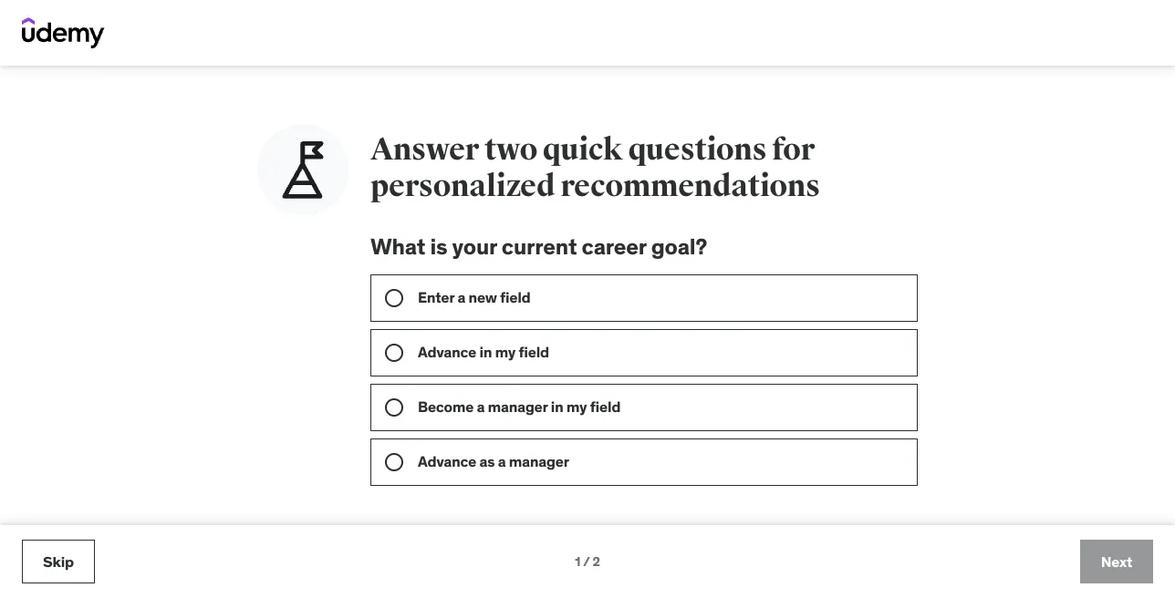 Task type: locate. For each thing, give the bounding box(es) containing it.
1 vertical spatial my
[[567, 398, 587, 416]]

field for enter a new field
[[500, 288, 531, 307]]

manager up advance as a manager
[[488, 398, 548, 416]]

what is your current career goal?
[[371, 233, 707, 260]]

a
[[458, 288, 466, 307], [477, 398, 485, 416], [498, 452, 506, 471]]

in down new
[[480, 343, 492, 362]]

0 horizontal spatial in
[[480, 343, 492, 362]]

advance as a manager
[[418, 452, 569, 471]]

manager right the as
[[509, 452, 569, 471]]

1 advance from the top
[[418, 343, 476, 362]]

0 vertical spatial advance
[[418, 343, 476, 362]]

a right become
[[477, 398, 485, 416]]

2 advance from the top
[[418, 452, 476, 471]]

0 horizontal spatial my
[[495, 343, 516, 362]]

1 vertical spatial in
[[551, 398, 564, 416]]

udemy image
[[22, 17, 105, 48]]

as
[[480, 452, 495, 471]]

0 vertical spatial my
[[495, 343, 516, 362]]

0 horizontal spatial a
[[458, 288, 466, 307]]

1 vertical spatial advance
[[418, 452, 476, 471]]

advance
[[418, 343, 476, 362], [418, 452, 476, 471]]

recommendations
[[561, 167, 820, 205]]

answer
[[371, 130, 479, 168]]

1 vertical spatial a
[[477, 398, 485, 416]]

in up advance as a manager
[[551, 398, 564, 416]]

my
[[495, 343, 516, 362], [567, 398, 587, 416]]

1 vertical spatial field
[[519, 343, 549, 362]]

1 / 2
[[575, 554, 600, 570]]

2 vertical spatial a
[[498, 452, 506, 471]]

a left new
[[458, 288, 466, 307]]

career
[[582, 233, 647, 260]]

manager
[[488, 398, 548, 416], [509, 452, 569, 471]]

your
[[452, 233, 497, 260]]

questions
[[628, 130, 767, 168]]

advance for advance as a manager
[[418, 452, 476, 471]]

0 vertical spatial a
[[458, 288, 466, 307]]

0 vertical spatial in
[[480, 343, 492, 362]]

1 horizontal spatial in
[[551, 398, 564, 416]]

a right the as
[[498, 452, 506, 471]]

advance up become
[[418, 343, 476, 362]]

2 vertical spatial field
[[590, 398, 621, 416]]

advance in my field
[[418, 343, 549, 362]]

1 horizontal spatial a
[[477, 398, 485, 416]]

personalized
[[371, 167, 555, 205]]

become a manager in my field
[[418, 398, 621, 416]]

field
[[500, 288, 531, 307], [519, 343, 549, 362], [590, 398, 621, 416]]

0 vertical spatial field
[[500, 288, 531, 307]]

a for become
[[477, 398, 485, 416]]

advance left the as
[[418, 452, 476, 471]]

what
[[371, 233, 426, 260]]

in
[[480, 343, 492, 362], [551, 398, 564, 416]]

goal?
[[651, 233, 707, 260]]



Task type: describe. For each thing, give the bounding box(es) containing it.
answer two quick questions for personalized recommendations
[[371, 130, 820, 205]]

quick
[[543, 130, 623, 168]]

advance for advance in my field
[[418, 343, 476, 362]]

enter
[[418, 288, 455, 307]]

for
[[772, 130, 815, 168]]

/
[[583, 554, 590, 570]]

2
[[593, 554, 600, 570]]

next
[[1101, 552, 1133, 571]]

a for enter
[[458, 288, 466, 307]]

two
[[484, 130, 537, 168]]

skip
[[43, 552, 74, 571]]

0 vertical spatial manager
[[488, 398, 548, 416]]

skip link
[[22, 540, 95, 584]]

next button
[[1081, 540, 1154, 584]]

1 horizontal spatial my
[[567, 398, 587, 416]]

field for advance in my field
[[519, 343, 549, 362]]

is
[[430, 233, 448, 260]]

1 vertical spatial manager
[[509, 452, 569, 471]]

1
[[575, 554, 581, 570]]

new
[[469, 288, 497, 307]]

become
[[418, 398, 474, 416]]

current
[[502, 233, 577, 260]]

2 horizontal spatial a
[[498, 452, 506, 471]]

enter a new field
[[418, 288, 531, 307]]



Task type: vqa. For each thing, say whether or not it's contained in the screenshot.
"BECOME A MANAGER IN MY FIELD"
yes



